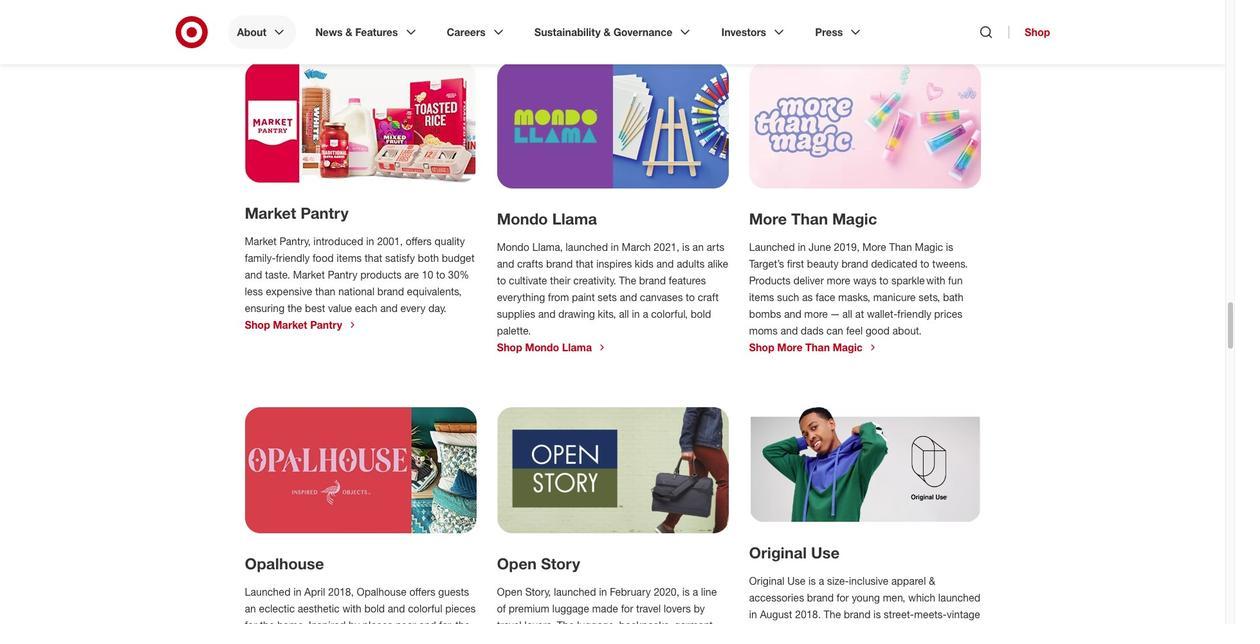 Task type: locate. For each thing, give the bounding box(es) containing it.
bold up places
[[364, 602, 385, 615]]

by down 'with' in the left bottom of the page
[[349, 619, 360, 624]]

dedicated
[[871, 257, 918, 270]]

1 horizontal spatial bold
[[691, 307, 711, 320]]

0 horizontal spatial &
[[345, 26, 353, 39]]

opalhouse
[[245, 554, 324, 573], [357, 586, 407, 599]]

friendly up about.
[[898, 308, 932, 321]]

the right 2018.
[[824, 608, 841, 621]]

original for original use
[[749, 543, 807, 562]]

tweens.
[[932, 257, 968, 270]]

original
[[749, 543, 807, 562], [749, 575, 785, 587]]

1 vertical spatial more
[[863, 241, 887, 254]]

travel up backpacks, at bottom
[[636, 602, 661, 615]]

open
[[497, 554, 537, 573], [497, 585, 523, 598]]

the down inspires at the top
[[619, 274, 636, 287]]

adults
[[677, 257, 705, 270]]

investors
[[722, 26, 766, 39]]

& up which
[[929, 575, 936, 587]]

kids
[[635, 257, 654, 270]]

1 horizontal spatial &
[[604, 26, 611, 39]]

equivalents,
[[407, 285, 462, 298]]

opalhouse up places
[[357, 586, 407, 599]]

offers
[[406, 235, 432, 248], [410, 586, 436, 599]]

as face
[[802, 291, 836, 304]]

offers inside launched in april 2018, opalhouse offers guests an eclectic aesthetic with bold and colorful pieces for the home. inspired by places near and far, t
[[410, 586, 436, 599]]

launched up inspires at the top
[[566, 241, 608, 253]]

0 horizontal spatial items
[[337, 252, 362, 265]]

original use
[[749, 543, 840, 562]]

such
[[777, 291, 799, 304]]

travel
[[636, 602, 661, 615], [497, 619, 522, 624]]

in left august
[[749, 608, 757, 621]]

0 vertical spatial friendly
[[276, 252, 310, 265]]

use inside original use is a size-inclusive apparel & accessories brand for young men, which launched in august 2018. the brand is street-meets-vinta
[[788, 575, 806, 587]]

0 vertical spatial items
[[337, 252, 362, 265]]

more up target's
[[749, 209, 787, 229]]

0 vertical spatial mondo
[[497, 209, 548, 228]]

shop inside mondo llama, launched in march 2021, is an arts and crafts brand that inspires kids and adults alike to cultivate their creativity. the brand features everything from paint sets and canvases to craft supplies and drawing kits, all in a colorful, bold palette. shop mondo llama
[[497, 341, 522, 354]]

open up story,
[[497, 554, 537, 573]]

news
[[315, 26, 343, 39]]

for down february
[[621, 602, 633, 615]]

text image
[[497, 63, 729, 188], [245, 407, 476, 534]]

brand inside the launched in june 2019, more than magic is target's first beauty brand dedicated to tweens. products deliver more ways to sparkle with fun items such as face masks, manicure sets, bath bombs and more — all at wallet-friendly prices moms and dads can feel good about. shop more than magic
[[842, 257, 868, 270]]

accessories
[[749, 591, 804, 604]]

10
[[422, 268, 433, 281]]

than down dads
[[806, 341, 830, 354]]

0 vertical spatial original
[[749, 543, 807, 562]]

1 vertical spatial friendly
[[898, 308, 932, 321]]

open for open story, launched in february 2020, is a line of premium luggage made for travel lovers by travel lovers. the luggage, backpacks, garme
[[497, 585, 523, 598]]

mondo up llama,
[[497, 209, 548, 228]]

2 horizontal spatial the
[[824, 608, 841, 621]]

an left eclectic
[[245, 602, 256, 615]]

launched up eclectic
[[245, 586, 291, 599]]

1 vertical spatial llama
[[562, 341, 592, 354]]

opalhouse up the april
[[245, 554, 324, 573]]

2 vertical spatial magic
[[833, 341, 863, 354]]

1 vertical spatial bold
[[364, 602, 385, 615]]

original inside original use is a size-inclusive apparel & accessories brand for young men, which launched in august 2018. the brand is street-meets-vinta
[[749, 575, 785, 587]]

bold down craft
[[691, 307, 711, 320]]

launched for that
[[566, 241, 608, 253]]

1 horizontal spatial that
[[576, 257, 594, 270]]

ensuring
[[245, 302, 285, 315]]

items
[[337, 252, 362, 265], [749, 291, 774, 304]]

1 horizontal spatial text image
[[497, 63, 729, 188]]

use for original use
[[811, 543, 840, 562]]

1 vertical spatial launched
[[245, 586, 291, 599]]

is inside mondo llama, launched in march 2021, is an arts and crafts brand that inspires kids and adults alike to cultivate their creativity. the brand features everything from paint sets and canvases to craft supplies and drawing kits, all in a colorful, bold palette. shop mondo llama
[[682, 241, 690, 253]]

a table with food and drinks image
[[245, 63, 476, 183]]

the inside market pantry, introduced in 2001, offers quality family-friendly food items that satisfy both budget and taste. market pantry products are 10 to 30% less expensive than national brand equivalents, ensuring the best value each and every day. shop market pantry
[[288, 302, 302, 315]]

0 vertical spatial bold
[[691, 307, 711, 320]]

for down "size-" on the right of the page
[[837, 591, 849, 604]]

& right "news"
[[345, 26, 353, 39]]

mondo down palette.
[[525, 341, 559, 354]]

1 vertical spatial an
[[245, 602, 256, 615]]

launched inside launched in april 2018, opalhouse offers guests an eclectic aesthetic with bold and colorful pieces for the home. inspired by places near and far, t
[[245, 586, 291, 599]]

the
[[619, 274, 636, 287], [824, 608, 841, 621], [557, 619, 574, 624]]

launched up target's
[[749, 241, 795, 254]]

than up dedicated
[[889, 241, 912, 254]]

story
[[541, 554, 580, 573]]

colorful
[[408, 602, 443, 615]]

for inside launched in april 2018, opalhouse offers guests an eclectic aesthetic with bold and colorful pieces for the home. inspired by places near and far, t
[[245, 619, 257, 624]]

1 horizontal spatial opalhouse
[[357, 586, 407, 599]]

more up dedicated
[[863, 241, 887, 254]]

paint
[[572, 291, 595, 304]]

and
[[497, 257, 514, 270], [657, 257, 674, 270], [245, 268, 262, 281], [620, 291, 637, 304], [380, 302, 398, 315], [538, 307, 556, 320], [784, 308, 802, 321], [781, 324, 798, 337], [388, 602, 405, 615], [419, 619, 436, 624]]

that up the "products"
[[365, 252, 382, 265]]

more down dads
[[778, 341, 803, 354]]

a inside mondo llama, launched in march 2021, is an arts and crafts brand that inspires kids and adults alike to cultivate their creativity. the brand features everything from paint sets and canvases to craft supplies and drawing kits, all in a colorful, bold palette. shop mondo llama
[[643, 307, 648, 320]]

0 horizontal spatial the
[[557, 619, 574, 624]]

0 vertical spatial launched
[[749, 241, 795, 254]]

1 vertical spatial use
[[788, 575, 806, 587]]

food
[[313, 252, 334, 265]]

in left 2001,
[[366, 235, 374, 248]]

in up first
[[798, 241, 806, 254]]

0 horizontal spatial travel
[[497, 619, 522, 624]]

sparkle with
[[892, 274, 946, 287]]

launched
[[566, 241, 608, 253], [554, 585, 596, 598], [938, 591, 981, 604]]

day.
[[429, 302, 447, 315]]

0 vertical spatial use
[[811, 543, 840, 562]]

in up made
[[599, 585, 607, 598]]

friendly inside the launched in june 2019, more than magic is target's first beauty brand dedicated to tweens. products deliver more ways to sparkle with fun items such as face masks, manicure sets, bath bombs and more — all at wallet-friendly prices moms and dads can feel good about. shop more than magic
[[898, 308, 932, 321]]

an inside launched in april 2018, opalhouse offers guests an eclectic aesthetic with bold and colorful pieces for the home. inspired by places near and far, t
[[245, 602, 256, 615]]

brand up the their
[[546, 257, 573, 270]]

1 vertical spatial text image
[[245, 407, 476, 534]]

1 horizontal spatial travel
[[636, 602, 661, 615]]

less
[[245, 285, 263, 298]]

& inside original use is a size-inclusive apparel & accessories brand for young men, which launched in august 2018. the brand is street-meets-vinta
[[929, 575, 936, 587]]

1 horizontal spatial friendly
[[898, 308, 932, 321]]

0 vertical spatial open
[[497, 554, 537, 573]]

2 horizontal spatial for
[[837, 591, 849, 604]]

investors link
[[713, 15, 796, 49]]

creativity.
[[574, 274, 616, 287]]

luggage,
[[577, 619, 617, 624]]

& for sustainability
[[604, 26, 611, 39]]

1 horizontal spatial the
[[619, 274, 636, 287]]

by
[[694, 602, 705, 615], [349, 619, 360, 624]]

1 horizontal spatial by
[[694, 602, 705, 615]]

all right —
[[843, 308, 853, 321]]

0 vertical spatial by
[[694, 602, 705, 615]]

the down eclectic
[[260, 619, 275, 624]]

kits,
[[598, 307, 616, 320]]

0 horizontal spatial an
[[245, 602, 256, 615]]

launched up meets-
[[938, 591, 981, 604]]

1 vertical spatial items
[[749, 291, 774, 304]]

is up tweens.
[[946, 241, 954, 254]]

0 horizontal spatial that
[[365, 252, 382, 265]]

0 horizontal spatial the
[[260, 619, 275, 624]]

original use is a size-inclusive apparel & accessories brand for young men, which launched in august 2018. the brand is street-meets-vinta
[[749, 575, 981, 624]]

0 vertical spatial more
[[749, 209, 787, 229]]

2001,
[[377, 235, 403, 248]]

1 horizontal spatial all
[[843, 308, 853, 321]]

0 horizontal spatial all
[[619, 307, 629, 320]]

magic up tweens.
[[915, 241, 943, 254]]

2018.
[[795, 608, 821, 621]]

bold inside mondo llama, launched in march 2021, is an arts and crafts brand that inspires kids and adults alike to cultivate their creativity. the brand features everything from paint sets and canvases to craft supplies and drawing kits, all in a colorful, bold palette. shop mondo llama
[[691, 307, 711, 320]]

open up of
[[497, 585, 523, 598]]

0 vertical spatial text image
[[497, 63, 729, 188]]

1 horizontal spatial a
[[693, 585, 698, 598]]

items inside market pantry, introduced in 2001, offers quality family-friendly food items that satisfy both budget and taste. market pantry products are 10 to 30% less expensive than national brand equivalents, ensuring the best value each and every day. shop market pantry
[[337, 252, 362, 265]]

use up "size-" on the right of the page
[[811, 543, 840, 562]]

travel down of
[[497, 619, 522, 624]]

items inside the launched in june 2019, more than magic is target's first beauty brand dedicated to tweens. products deliver more ways to sparkle with fun items such as face masks, manicure sets, bath bombs and more — all at wallet-friendly prices moms and dads can feel good about. shop more than magic
[[749, 291, 774, 304]]

use up accessories
[[788, 575, 806, 587]]

0 vertical spatial an
[[693, 241, 704, 253]]

more up masks,
[[827, 274, 851, 287]]

a inside original use is a size-inclusive apparel & accessories brand for young men, which launched in august 2018. the brand is street-meets-vinta
[[819, 575, 824, 587]]

fun
[[948, 274, 963, 287]]

2021,
[[654, 241, 680, 253]]

more down as face
[[805, 308, 828, 321]]

brand down 2019,
[[842, 257, 868, 270]]

1 vertical spatial opalhouse
[[357, 586, 407, 599]]

2 horizontal spatial &
[[929, 575, 936, 587]]

is inside the launched in june 2019, more than magic is target's first beauty brand dedicated to tweens. products deliver more ways to sparkle with fun items such as face masks, manicure sets, bath bombs and more — all at wallet-friendly prices moms and dads can feel good about. shop more than magic
[[946, 241, 954, 254]]

2019,
[[834, 241, 860, 254]]

0 horizontal spatial by
[[349, 619, 360, 624]]

an for eclectic
[[245, 602, 256, 615]]

street-
[[884, 608, 914, 621]]

for inside the open story, launched in february 2020, is a line of premium luggage made for travel lovers by travel lovers. the luggage, backpacks, garme
[[621, 602, 633, 615]]

pieces
[[445, 602, 476, 615]]

1 vertical spatial open
[[497, 585, 523, 598]]

the down expensive
[[288, 302, 302, 315]]

pantry up national on the top
[[328, 268, 358, 281]]

0 vertical spatial opalhouse
[[245, 554, 324, 573]]

items up bombs
[[749, 291, 774, 304]]

market up pantry,
[[245, 203, 296, 223]]

llama inside mondo llama, launched in march 2021, is an arts and crafts brand that inspires kids and adults alike to cultivate their creativity. the brand features everything from paint sets and canvases to craft supplies and drawing kits, all in a colorful, bold palette. shop mondo llama
[[562, 341, 592, 354]]

0 vertical spatial offers
[[406, 235, 432, 248]]

2 original from the top
[[749, 575, 785, 587]]

to right 'ways'
[[880, 274, 889, 287]]

1 horizontal spatial the
[[288, 302, 302, 315]]

for inside original use is a size-inclusive apparel & accessories brand for young men, which launched in august 2018. the brand is street-meets-vinta
[[837, 591, 849, 604]]

open inside the open story, launched in february 2020, is a line of premium luggage made for travel lovers by travel lovers. the luggage, backpacks, garme
[[497, 585, 523, 598]]

brand
[[546, 257, 573, 270], [842, 257, 868, 270], [639, 274, 666, 287], [377, 285, 404, 298], [807, 591, 834, 604], [844, 608, 871, 621]]

the inside mondo llama, launched in march 2021, is an arts and crafts brand that inspires kids and adults alike to cultivate their creativity. the brand features everything from paint sets and canvases to craft supplies and drawing kits, all in a colorful, bold palette. shop mondo llama
[[619, 274, 636, 287]]

0 horizontal spatial text image
[[245, 407, 476, 534]]

an inside mondo llama, launched in march 2021, is an arts and crafts brand that inspires kids and adults alike to cultivate their creativity. the brand features everything from paint sets and canvases to craft supplies and drawing kits, all in a colorful, bold palette. shop mondo llama
[[693, 241, 704, 253]]

1 vertical spatial the
[[260, 619, 275, 624]]

offers up colorful
[[410, 586, 436, 599]]

1 vertical spatial original
[[749, 575, 785, 587]]

by down line
[[694, 602, 705, 615]]

family-
[[245, 252, 276, 265]]

1 original from the top
[[749, 543, 807, 562]]

the down "luggage" on the bottom left of the page
[[557, 619, 574, 624]]

all
[[619, 307, 629, 320], [843, 308, 853, 321]]

offers up both
[[406, 235, 432, 248]]

0 horizontal spatial a
[[643, 307, 648, 320]]

sustainability & governance
[[535, 26, 673, 39]]

a left "size-" on the right of the page
[[819, 575, 824, 587]]

1 horizontal spatial use
[[811, 543, 840, 562]]

0 vertical spatial the
[[288, 302, 302, 315]]

1 open from the top
[[497, 554, 537, 573]]

2 vertical spatial more
[[778, 341, 803, 354]]

0 vertical spatial pantry
[[301, 203, 349, 223]]

pantry up introduced
[[301, 203, 349, 223]]

launched inside mondo llama, launched in march 2021, is an arts and crafts brand that inspires kids and adults alike to cultivate their creativity. the brand features everything from paint sets and canvases to craft supplies and drawing kits, all in a colorful, bold palette. shop mondo llama
[[566, 241, 608, 253]]

0 horizontal spatial for
[[245, 619, 257, 624]]

than up june
[[791, 209, 828, 229]]

magic up 2019,
[[832, 209, 877, 229]]

in left the april
[[294, 586, 302, 599]]

is up adults
[[682, 241, 690, 253]]

2 horizontal spatial a
[[819, 575, 824, 587]]

backpacks,
[[619, 619, 672, 624]]

from
[[548, 291, 569, 304]]

0 horizontal spatial use
[[788, 575, 806, 587]]

launched inside the open story, launched in february 2020, is a line of premium luggage made for travel lovers by travel lovers. the luggage, backpacks, garme
[[554, 585, 596, 598]]

is up lovers
[[682, 585, 690, 598]]

and down from
[[538, 307, 556, 320]]

a person holding a suitcase image
[[497, 407, 729, 533]]

and up less
[[245, 268, 262, 281]]

items down introduced
[[337, 252, 362, 265]]

far,
[[439, 619, 453, 624]]

2 open from the top
[[497, 585, 523, 598]]

every
[[401, 302, 426, 315]]

line
[[701, 585, 717, 598]]

1 vertical spatial magic
[[915, 241, 943, 254]]

a left line
[[693, 585, 698, 598]]

is left "size-" on the right of the page
[[809, 575, 816, 587]]

0 horizontal spatial opalhouse
[[245, 554, 324, 573]]

friendly down pantry,
[[276, 252, 310, 265]]

2 vertical spatial mondo
[[525, 341, 559, 354]]

all right kits,
[[619, 307, 629, 320]]

careers link
[[438, 15, 515, 49]]

a down canvases
[[643, 307, 648, 320]]

to up the sparkle with
[[921, 257, 930, 270]]

offers inside market pantry, introduced in 2001, offers quality family-friendly food items that satisfy both budget and taste. market pantry products are 10 to 30% less expensive than national brand equivalents, ensuring the best value each and every day. shop market pantry
[[406, 235, 432, 248]]

llama up llama,
[[552, 209, 597, 228]]

pantry down the best
[[310, 319, 342, 331]]

launched inside the launched in june 2019, more than magic is target's first beauty brand dedicated to tweens. products deliver more ways to sparkle with fun items such as face masks, manicure sets, bath bombs and more — all at wallet-friendly prices moms and dads can feel good about. shop more than magic
[[749, 241, 795, 254]]

good
[[866, 324, 890, 337]]

an
[[693, 241, 704, 253], [245, 602, 256, 615]]

bath
[[943, 291, 964, 304]]

february
[[610, 585, 651, 598]]

shop inside the launched in june 2019, more than magic is target's first beauty brand dedicated to tweens. products deliver more ways to sparkle with fun items such as face masks, manicure sets, bath bombs and more — all at wallet-friendly prices moms and dads can feel good about. shop more than magic
[[749, 341, 775, 354]]

1 vertical spatial offers
[[410, 586, 436, 599]]

an left arts
[[693, 241, 704, 253]]

1 horizontal spatial items
[[749, 291, 774, 304]]

1 horizontal spatial launched
[[749, 241, 795, 254]]

0 horizontal spatial bold
[[364, 602, 385, 615]]

more
[[827, 274, 851, 287], [805, 308, 828, 321]]

mondo up crafts
[[497, 241, 530, 253]]

0 horizontal spatial friendly
[[276, 252, 310, 265]]

that up creativity.
[[576, 257, 594, 270]]

1 horizontal spatial for
[[621, 602, 633, 615]]

& left governance at top
[[604, 26, 611, 39]]

march
[[622, 241, 651, 253]]

a group of toothbrushes image
[[749, 63, 981, 189]]

1 vertical spatial pantry
[[328, 268, 358, 281]]

in
[[366, 235, 374, 248], [611, 241, 619, 253], [798, 241, 806, 254], [632, 307, 640, 320], [599, 585, 607, 598], [294, 586, 302, 599], [749, 608, 757, 621]]

launched in april 2018, opalhouse offers guests an eclectic aesthetic with bold and colorful pieces for the home. inspired by places near and far, t
[[245, 586, 476, 624]]

2 vertical spatial than
[[806, 341, 830, 354]]

size-
[[827, 575, 849, 587]]

home.
[[277, 619, 306, 624]]

1 vertical spatial by
[[349, 619, 360, 624]]

0 vertical spatial travel
[[636, 602, 661, 615]]

their
[[550, 274, 571, 287]]

to up everything
[[497, 274, 506, 287]]

0 horizontal spatial launched
[[245, 586, 291, 599]]

is down young
[[874, 608, 881, 621]]

1 horizontal spatial an
[[693, 241, 704, 253]]

1 vertical spatial mondo
[[497, 241, 530, 253]]

1 vertical spatial travel
[[497, 619, 522, 624]]

for left home.
[[245, 619, 257, 624]]

&
[[345, 26, 353, 39], [604, 26, 611, 39], [929, 575, 936, 587]]

llama,
[[532, 241, 563, 253]]

satisfy
[[385, 252, 415, 265]]

sets
[[598, 291, 617, 304]]

to
[[921, 257, 930, 270], [436, 268, 445, 281], [497, 274, 506, 287], [880, 274, 889, 287], [686, 291, 695, 304]]

is
[[682, 241, 690, 253], [946, 241, 954, 254], [809, 575, 816, 587], [682, 585, 690, 598], [874, 608, 881, 621]]

magic down feel
[[833, 341, 863, 354]]

is inside the open story, launched in february 2020, is a line of premium luggage made for travel lovers by travel lovers. the luggage, backpacks, garme
[[682, 585, 690, 598]]

to right the 10
[[436, 268, 445, 281]]

launched up "luggage" on the bottom left of the page
[[554, 585, 596, 598]]

0 vertical spatial more
[[827, 274, 851, 287]]

pantry,
[[280, 235, 311, 248]]

guests
[[438, 586, 469, 599]]

llama down drawing
[[562, 341, 592, 354]]

brand down the "products"
[[377, 285, 404, 298]]

press
[[815, 26, 843, 39]]



Task type: vqa. For each thing, say whether or not it's contained in the screenshot.
best
yes



Task type: describe. For each thing, give the bounding box(es) containing it.
story,
[[525, 585, 551, 598]]

by inside the open story, launched in february 2020, is a line of premium luggage made for travel lovers by travel lovers. the luggage, backpacks, garme
[[694, 602, 705, 615]]

news & features link
[[306, 15, 428, 49]]

opalhouse inside launched in april 2018, opalhouse offers guests an eclectic aesthetic with bold and colorful pieces for the home. inspired by places near and far, t
[[357, 586, 407, 599]]

crafts
[[517, 257, 543, 270]]

and right 'each' at the left of page
[[380, 302, 398, 315]]

0 vertical spatial than
[[791, 209, 828, 229]]

eclectic
[[259, 602, 295, 615]]

brand down kids
[[639, 274, 666, 287]]

august
[[760, 608, 792, 621]]

and down 2021,
[[657, 257, 674, 270]]

wallet-
[[867, 308, 898, 321]]

and down such
[[784, 308, 802, 321]]

sustainability
[[535, 26, 601, 39]]

first
[[787, 257, 804, 270]]

june
[[809, 241, 831, 254]]

to inside market pantry, introduced in 2001, offers quality family-friendly food items that satisfy both budget and taste. market pantry products are 10 to 30% less expensive than national brand equivalents, ensuring the best value each and every day. shop market pantry
[[436, 268, 445, 281]]

and right the sets
[[620, 291, 637, 304]]

& for news
[[345, 26, 353, 39]]

april
[[304, 586, 325, 599]]

1 vertical spatial than
[[889, 241, 912, 254]]

craft
[[698, 291, 719, 304]]

friendly inside market pantry, introduced in 2001, offers quality family-friendly food items that satisfy both budget and taste. market pantry products are 10 to 30% less expensive than national brand equivalents, ensuring the best value each and every day. shop market pantry
[[276, 252, 310, 265]]

lovers
[[664, 602, 691, 615]]

2018,
[[328, 586, 354, 599]]

shop more than magic link
[[749, 341, 878, 354]]

market pantry
[[245, 203, 349, 223]]

in inside the open story, launched in february 2020, is a line of premium luggage made for travel lovers by travel lovers. the luggage, backpacks, garme
[[599, 585, 607, 598]]

market up family-
[[245, 235, 277, 248]]

which
[[909, 591, 936, 604]]

luggage
[[552, 602, 589, 615]]

shop mondo llama link
[[497, 341, 607, 354]]

deliver
[[794, 274, 824, 287]]

beauty
[[807, 257, 839, 270]]

mondo for mondo llama
[[497, 209, 548, 228]]

products
[[360, 268, 402, 281]]

arts
[[707, 241, 725, 253]]

mondo llama
[[497, 209, 597, 228]]

value
[[328, 302, 352, 315]]

in inside market pantry, introduced in 2001, offers quality family-friendly food items that satisfy both budget and taste. market pantry products are 10 to 30% less expensive than national brand equivalents, ensuring the best value each and every day. shop market pantry
[[366, 235, 374, 248]]

alike
[[708, 257, 729, 270]]

about link
[[228, 15, 296, 49]]

cultivate
[[509, 274, 547, 287]]

launched in june 2019, more than magic is target's first beauty brand dedicated to tweens. products deliver more ways to sparkle with fun items such as face masks, manicure sets, bath bombs and more — all at wallet-friendly prices moms and dads can feel good about. shop more than magic
[[749, 241, 968, 354]]

inclusive
[[849, 575, 889, 587]]

in inside launched in april 2018, opalhouse offers guests an eclectic aesthetic with bold and colorful pieces for the home. inspired by places near and far, t
[[294, 586, 302, 599]]

can
[[827, 324, 844, 337]]

0 vertical spatial magic
[[832, 209, 877, 229]]

launched for eclectic
[[245, 586, 291, 599]]

an for arts
[[693, 241, 704, 253]]

that inside mondo llama, launched in march 2021, is an arts and crafts brand that inspires kids and adults alike to cultivate their creativity. the brand features everything from paint sets and canvases to craft supplies and drawing kits, all in a colorful, bold palette. shop mondo llama
[[576, 257, 594, 270]]

places
[[363, 619, 393, 624]]

dads
[[801, 324, 824, 337]]

and left dads
[[781, 324, 798, 337]]

and left crafts
[[497, 257, 514, 270]]

market down the best
[[273, 319, 307, 331]]

and up near
[[388, 602, 405, 615]]

original for original use is a size-inclusive apparel & accessories brand for young men, which launched in august 2018. the brand is street-meets-vinta
[[749, 575, 785, 587]]

features
[[355, 26, 398, 39]]

palette.
[[497, 324, 531, 337]]

each
[[355, 302, 378, 315]]

everything
[[497, 291, 545, 304]]

2020,
[[654, 585, 680, 598]]

30%
[[448, 268, 469, 281]]

market down food
[[293, 268, 325, 281]]

a man in a green jacket image
[[749, 407, 981, 522]]

bombs
[[749, 308, 781, 321]]

governance
[[614, 26, 673, 39]]

introduced
[[314, 235, 363, 248]]

press link
[[806, 15, 873, 49]]

prices
[[935, 308, 963, 321]]

mondo for mondo llama, launched in march 2021, is an arts and crafts brand that inspires kids and adults alike to cultivate their creativity. the brand features everything from paint sets and canvases to craft supplies and drawing kits, all in a colorful, bold palette. shop mondo llama
[[497, 241, 530, 253]]

all inside mondo llama, launched in march 2021, is an arts and crafts brand that inspires kids and adults alike to cultivate their creativity. the brand features everything from paint sets and canvases to craft supplies and drawing kits, all in a colorful, bold palette. shop mondo llama
[[619, 307, 629, 320]]

text image for opalhouse
[[245, 407, 476, 534]]

sustainability & governance link
[[526, 15, 702, 49]]

to down features
[[686, 291, 695, 304]]

expensive
[[266, 285, 312, 298]]

both
[[418, 252, 439, 265]]

quality
[[435, 235, 465, 248]]

and down colorful
[[419, 619, 436, 624]]

feel
[[846, 324, 863, 337]]

careers
[[447, 26, 486, 39]]

launched inside original use is a size-inclusive apparel & accessories brand for young men, which launched in august 2018. the brand is street-meets-vinta
[[938, 591, 981, 604]]

in up inspires at the top
[[611, 241, 619, 253]]

in inside original use is a size-inclusive apparel & accessories brand for young men, which launched in august 2018. the brand is street-meets-vinta
[[749, 608, 757, 621]]

with
[[343, 602, 362, 615]]

shop link
[[1009, 26, 1050, 39]]

open for open story
[[497, 554, 537, 573]]

manicure
[[873, 291, 916, 304]]

supplies
[[497, 307, 536, 320]]

text image for mondo llama
[[497, 63, 729, 188]]

0 vertical spatial llama
[[552, 209, 597, 228]]

about.
[[893, 324, 922, 337]]

target's
[[749, 257, 784, 270]]

offers for colorful
[[410, 586, 436, 599]]

the inside launched in april 2018, opalhouse offers guests an eclectic aesthetic with bold and colorful pieces for the home. inspired by places near and far, t
[[260, 619, 275, 624]]

inspired
[[309, 619, 346, 624]]

launched for target's
[[749, 241, 795, 254]]

of
[[497, 602, 506, 615]]

in right kits,
[[632, 307, 640, 320]]

in inside the launched in june 2019, more than magic is target's first beauty brand dedicated to tweens. products deliver more ways to sparkle with fun items such as face masks, manicure sets, bath bombs and more — all at wallet-friendly prices moms and dads can feel good about. shop more than magic
[[798, 241, 806, 254]]

brand down young
[[844, 608, 871, 621]]

inspires
[[596, 257, 632, 270]]

than
[[315, 285, 336, 298]]

brand inside market pantry, introduced in 2001, offers quality family-friendly food items that satisfy both budget and taste. market pantry products are 10 to 30% less expensive than national brand equivalents, ensuring the best value each and every day. shop market pantry
[[377, 285, 404, 298]]

more than magic
[[749, 209, 877, 229]]

all inside the launched in june 2019, more than magic is target's first beauty brand dedicated to tweens. products deliver more ways to sparkle with fun items such as face masks, manicure sets, bath bombs and more — all at wallet-friendly prices moms and dads can feel good about. shop more than magic
[[843, 308, 853, 321]]

the inside original use is a size-inclusive apparel & accessories brand for young men, which launched in august 2018. the brand is street-meets-vinta
[[824, 608, 841, 621]]

news & features
[[315, 26, 398, 39]]

a inside the open story, launched in february 2020, is a line of premium luggage made for travel lovers by travel lovers. the luggage, backpacks, garme
[[693, 585, 698, 598]]

brand up 2018.
[[807, 591, 834, 604]]

use for original use is a size-inclusive apparel & accessories brand for young men, which launched in august 2018. the brand is street-meets-vinta
[[788, 575, 806, 587]]

offers for both
[[406, 235, 432, 248]]

—
[[831, 308, 840, 321]]

the inside the open story, launched in february 2020, is a line of premium luggage made for travel lovers by travel lovers. the luggage, backpacks, garme
[[557, 619, 574, 624]]

drawing
[[559, 307, 595, 320]]

shop inside market pantry, introduced in 2001, offers quality family-friendly food items that satisfy both budget and taste. market pantry products are 10 to 30% less expensive than national brand equivalents, ensuring the best value each and every day. shop market pantry
[[245, 319, 270, 331]]

canvases
[[640, 291, 683, 304]]

meets-
[[914, 608, 947, 621]]

young
[[852, 591, 880, 604]]

launched for made
[[554, 585, 596, 598]]

colorful,
[[651, 307, 688, 320]]

by inside launched in april 2018, opalhouse offers guests an eclectic aesthetic with bold and colorful pieces for the home. inspired by places near and far, t
[[349, 619, 360, 624]]

2 vertical spatial pantry
[[310, 319, 342, 331]]

national
[[338, 285, 375, 298]]

about
[[237, 26, 266, 39]]

bold inside launched in april 2018, opalhouse offers guests an eclectic aesthetic with bold and colorful pieces for the home. inspired by places near and far, t
[[364, 602, 385, 615]]

features
[[669, 274, 706, 287]]

that inside market pantry, introduced in 2001, offers quality family-friendly food items that satisfy both budget and taste. market pantry products are 10 to 30% less expensive than national brand equivalents, ensuring the best value each and every day. shop market pantry
[[365, 252, 382, 265]]

1 vertical spatial more
[[805, 308, 828, 321]]

ways
[[854, 274, 877, 287]]

men,
[[883, 591, 906, 604]]



